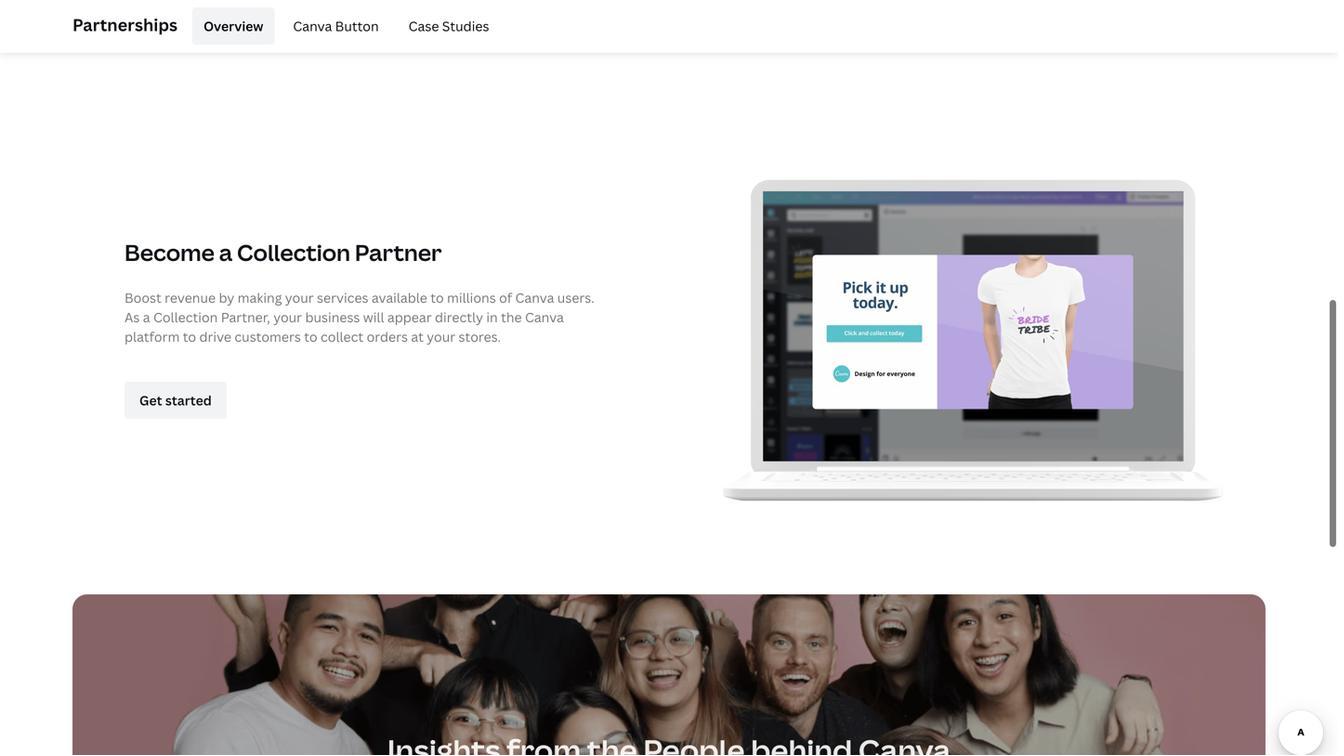 Task type: locate. For each thing, give the bounding box(es) containing it.
a right as
[[143, 308, 150, 326]]

a up by
[[219, 238, 232, 268]]

2 vertical spatial canva
[[525, 308, 564, 326]]

stores.
[[459, 328, 501, 346]]

will
[[363, 308, 384, 326]]

collect
[[321, 328, 364, 346]]

your right the at
[[427, 328, 456, 346]]

started
[[165, 392, 212, 409]]

your
[[285, 289, 314, 307], [273, 308, 302, 326], [427, 328, 456, 346]]

0 vertical spatial collection
[[237, 238, 350, 268]]

0 vertical spatial a
[[219, 238, 232, 268]]

collection up making
[[237, 238, 350, 268]]

to left drive
[[183, 328, 196, 346]]

platform
[[125, 328, 180, 346]]

0 horizontal spatial a
[[143, 308, 150, 326]]

by
[[219, 289, 234, 307]]

canva right the
[[525, 308, 564, 326]]

canva left button
[[293, 17, 332, 35]]

of
[[499, 289, 512, 307]]

your up the customers
[[273, 308, 302, 326]]

to
[[431, 289, 444, 307], [183, 328, 196, 346], [304, 328, 317, 346]]

a
[[219, 238, 232, 268], [143, 308, 150, 326]]

get
[[139, 392, 162, 409]]

overview link
[[192, 7, 275, 45]]

become a collection partner
[[125, 238, 442, 268]]

case
[[409, 17, 439, 35]]

menu bar
[[185, 7, 500, 45]]

0 vertical spatial canva
[[293, 17, 332, 35]]

overview
[[204, 17, 263, 35]]

drive
[[199, 328, 231, 346]]

millions
[[447, 289, 496, 307]]

the
[[501, 308, 522, 326]]

1 vertical spatial canva
[[515, 289, 554, 307]]

to up directly on the left of page
[[431, 289, 444, 307]]

1 vertical spatial collection
[[153, 308, 218, 326]]

canva
[[293, 17, 332, 35], [515, 289, 554, 307], [525, 308, 564, 326]]

0 horizontal spatial collection
[[153, 308, 218, 326]]

case studies
[[409, 17, 489, 35]]

get started link
[[125, 382, 227, 419]]

collection down revenue
[[153, 308, 218, 326]]

studies
[[442, 17, 489, 35]]

boost revenue by making your services available to millions of canva users. as a collection partner, your business will appear directly in the canva platform to drive customers to collect orders at your stores.
[[125, 289, 595, 346]]

to down business
[[304, 328, 317, 346]]

canva right of
[[515, 289, 554, 307]]

your up business
[[285, 289, 314, 307]]

0 horizontal spatial to
[[183, 328, 196, 346]]

partner
[[355, 238, 442, 268]]

partner,
[[221, 308, 270, 326]]

as
[[125, 308, 140, 326]]

collection
[[237, 238, 350, 268], [153, 308, 218, 326]]

1 vertical spatial a
[[143, 308, 150, 326]]



Task type: describe. For each thing, give the bounding box(es) containing it.
a inside boost revenue by making your services available to millions of canva users. as a collection partner, your business will appear directly in the canva platform to drive customers to collect orders at your stores.
[[143, 308, 150, 326]]

boost
[[125, 289, 161, 307]]

collection inside boost revenue by making your services available to millions of canva users. as a collection partner, your business will appear directly in the canva platform to drive customers to collect orders at your stores.
[[153, 308, 218, 326]]

making
[[238, 289, 282, 307]]

menu bar containing overview
[[185, 7, 500, 45]]

become
[[125, 238, 215, 268]]

get started
[[139, 392, 212, 409]]

appear
[[387, 308, 432, 326]]

available
[[372, 289, 427, 307]]

users.
[[557, 289, 595, 307]]

2 horizontal spatial to
[[431, 289, 444, 307]]

revenue
[[165, 289, 216, 307]]

business
[[305, 308, 360, 326]]

orders
[[367, 328, 408, 346]]

case studies link
[[397, 7, 500, 45]]

directly
[[435, 308, 483, 326]]

collection partner image
[[680, 109, 1266, 548]]

partnerships
[[72, 13, 178, 36]]

canva button link
[[282, 7, 390, 45]]

button
[[335, 17, 379, 35]]

1 horizontal spatial collection
[[237, 238, 350, 268]]

1 horizontal spatial a
[[219, 238, 232, 268]]

in
[[486, 308, 498, 326]]

1 vertical spatial your
[[273, 308, 302, 326]]

at
[[411, 328, 424, 346]]

customers
[[235, 328, 301, 346]]

canva button
[[293, 17, 379, 35]]

services
[[317, 289, 368, 307]]

0 vertical spatial your
[[285, 289, 314, 307]]

1 horizontal spatial to
[[304, 328, 317, 346]]

2 vertical spatial your
[[427, 328, 456, 346]]



Task type: vqa. For each thing, say whether or not it's contained in the screenshot.
top Facebook
no



